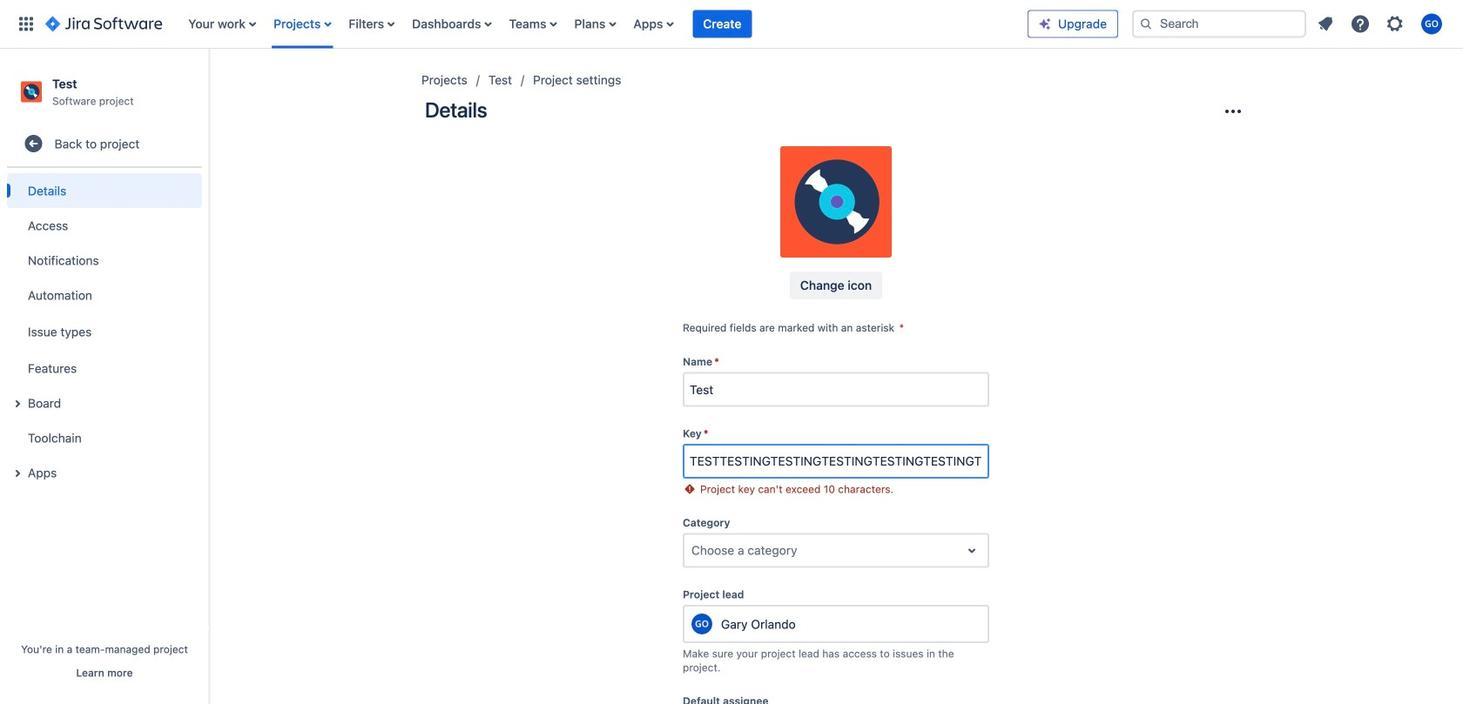 Task type: describe. For each thing, give the bounding box(es) containing it.
help image
[[1350, 13, 1371, 34]]

expand image
[[7, 464, 28, 484]]

more image
[[1223, 101, 1244, 122]]

your profile and settings image
[[1421, 13, 1442, 34]]

1 horizontal spatial list
[[1310, 8, 1453, 40]]

primary element
[[10, 0, 1028, 48]]

open image
[[962, 541, 982, 561]]

expand image
[[7, 394, 28, 415]]

error image
[[683, 483, 697, 497]]

0 horizontal spatial list
[[180, 0, 1028, 48]]

search image
[[1139, 17, 1153, 31]]

sidebar navigation image
[[190, 70, 228, 105]]

group inside sidebar element
[[7, 168, 202, 496]]



Task type: vqa. For each thing, say whether or not it's contained in the screenshot.
the left "list item"
no



Task type: locate. For each thing, give the bounding box(es) containing it.
project avatar image
[[780, 146, 892, 258]]

jira software image
[[45, 13, 162, 34], [45, 13, 162, 34]]

settings image
[[1385, 13, 1406, 34]]

None text field
[[692, 542, 695, 560]]

None search field
[[1132, 10, 1306, 38]]

list
[[180, 0, 1028, 48], [1310, 8, 1453, 40]]

group
[[7, 168, 202, 496]]

notifications image
[[1315, 13, 1336, 34]]

banner
[[0, 0, 1463, 49]]

list item
[[693, 0, 752, 48]]

Search field
[[1132, 10, 1306, 38]]

appswitcher icon image
[[16, 13, 37, 34]]

None field
[[685, 374, 988, 406], [685, 446, 988, 477], [685, 374, 988, 406], [685, 446, 988, 477]]

sidebar element
[[0, 49, 209, 705]]



